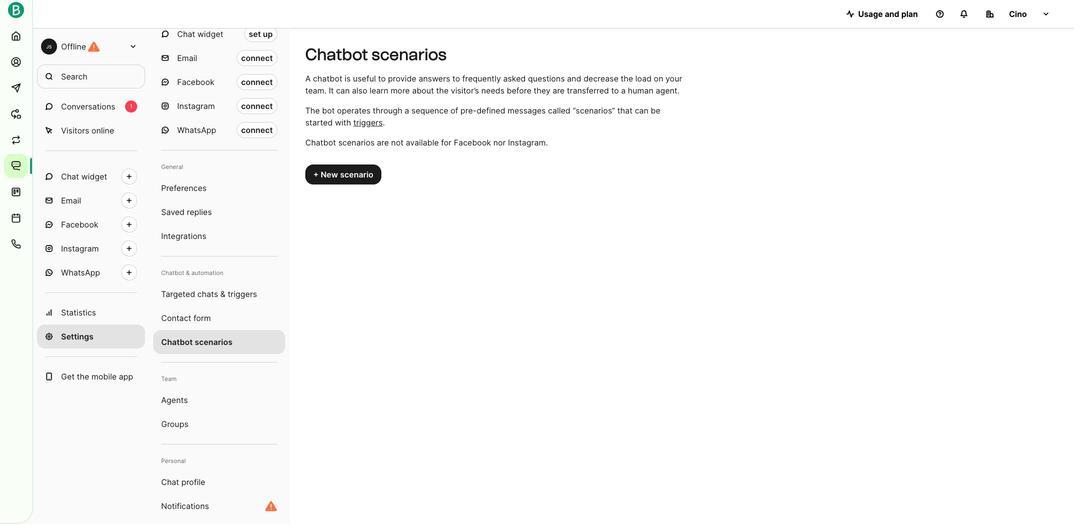 Task type: vqa. For each thing, say whether or not it's contained in the screenshot.
the bottommost the &
yes



Task type: describe. For each thing, give the bounding box(es) containing it.
messages
[[508, 106, 546, 116]]

cino button
[[978, 4, 1058, 24]]

new
[[321, 170, 338, 180]]

not
[[391, 138, 404, 148]]

connect for instagram
[[241, 101, 273, 111]]

profile
[[181, 478, 205, 488]]

and inside a chatbot is useful to provide answers to frequently asked questions and decrease the load on your team. it can also learn more about the visitor's needs before they are transferred to a human agent.
[[567, 74, 581, 84]]

contact
[[161, 313, 191, 323]]

2 horizontal spatial facebook
[[454, 138, 491, 148]]

instagram inside instagram link
[[61, 244, 99, 254]]

widget inside "link"
[[81, 172, 107, 182]]

the bot operates through a sequence of pre-defined messages called "scenarios" that can be started with
[[305, 106, 661, 128]]

targeted
[[161, 289, 195, 299]]

useful
[[353, 74, 376, 84]]

defined
[[477, 106, 505, 116]]

plan
[[901, 9, 918, 19]]

decrease
[[584, 74, 619, 84]]

be
[[651, 106, 661, 116]]

team.
[[305, 86, 327, 96]]

through
[[373, 106, 402, 116]]

started
[[305, 118, 333, 128]]

more
[[391, 86, 410, 96]]

connect for email
[[241, 53, 273, 63]]

cino
[[1009, 9, 1027, 19]]

before
[[507, 86, 531, 96]]

set up
[[249, 29, 273, 39]]

the
[[305, 106, 320, 116]]

online
[[92, 126, 114, 136]]

a inside "the bot operates through a sequence of pre-defined messages called "scenarios" that can be started with"
[[405, 106, 409, 116]]

called
[[548, 106, 571, 116]]

0 vertical spatial instagram
[[177, 101, 215, 111]]

integrations
[[161, 231, 206, 241]]

automation
[[191, 269, 223, 277]]

a chatbot is useful to provide answers to frequently asked questions and decrease the load on your team. it can also learn more about the visitor's needs before they are transferred to a human agent.
[[305, 74, 682, 96]]

1 horizontal spatial triggers
[[353, 118, 383, 128]]

instagram.
[[508, 138, 548, 148]]

pre-
[[461, 106, 477, 116]]

contact form link
[[153, 306, 285, 330]]

.
[[383, 118, 385, 128]]

search link
[[37, 65, 145, 89]]

groups link
[[153, 412, 285, 437]]

0 vertical spatial chat
[[177, 29, 195, 39]]

is
[[345, 74, 351, 84]]

+
[[313, 170, 319, 180]]

1 horizontal spatial chat widget
[[177, 29, 223, 39]]

get
[[61, 372, 75, 382]]

usage
[[858, 9, 883, 19]]

visitors online
[[61, 126, 114, 136]]

integrations link
[[153, 224, 285, 248]]

notifications link
[[153, 495, 285, 519]]

get the mobile app link
[[37, 365, 145, 389]]

general
[[161, 163, 183, 171]]

whatsapp link
[[37, 261, 145, 285]]

also
[[352, 86, 367, 96]]

nor
[[493, 138, 506, 148]]

chatbot
[[313, 74, 342, 84]]

with
[[335, 118, 351, 128]]

0 vertical spatial widget
[[197, 29, 223, 39]]

1 horizontal spatial to
[[453, 74, 460, 84]]

learn
[[370, 86, 388, 96]]

2 vertical spatial chat
[[161, 478, 179, 488]]

1 horizontal spatial chatbot scenarios
[[305, 45, 447, 64]]

frequently
[[462, 74, 501, 84]]

1
[[130, 103, 133, 110]]

scenario
[[340, 170, 373, 180]]

chat profile
[[161, 478, 205, 488]]

settings link
[[37, 325, 145, 349]]

of
[[451, 106, 458, 116]]

0 vertical spatial the
[[621, 74, 633, 84]]

triggers .
[[353, 118, 385, 128]]

statistics
[[61, 308, 96, 318]]

visitor's
[[451, 86, 479, 96]]

questions
[[528, 74, 565, 84]]

for
[[441, 138, 452, 148]]

0 vertical spatial &
[[186, 269, 190, 277]]

chat profile link
[[153, 471, 285, 495]]

asked
[[503, 74, 526, 84]]

visitors
[[61, 126, 89, 136]]

0 horizontal spatial triggers
[[228, 289, 257, 299]]

sequence
[[411, 106, 448, 116]]

statistics link
[[37, 301, 145, 325]]

preferences
[[161, 183, 207, 193]]

0 horizontal spatial chatbot scenarios
[[161, 337, 233, 347]]

saved replies link
[[153, 200, 285, 224]]

they
[[534, 86, 550, 96]]



Task type: locate. For each thing, give the bounding box(es) containing it.
and up transferred
[[567, 74, 581, 84]]

0 horizontal spatial email
[[61, 196, 81, 206]]

whatsapp up the general at top left
[[177, 125, 216, 135]]

"scenarios"
[[573, 106, 615, 116]]

a left human
[[621, 86, 626, 96]]

the right get
[[77, 372, 89, 382]]

3 connect from the top
[[241, 101, 273, 111]]

available
[[406, 138, 439, 148]]

1 vertical spatial and
[[567, 74, 581, 84]]

1 vertical spatial chat
[[61, 172, 79, 182]]

saved
[[161, 207, 185, 217]]

1 horizontal spatial can
[[635, 106, 649, 116]]

js
[[46, 44, 52, 49]]

instagram
[[177, 101, 215, 111], [61, 244, 99, 254]]

agents link
[[153, 388, 285, 412]]

personal
[[161, 458, 186, 465]]

answers
[[419, 74, 450, 84]]

1 vertical spatial triggers
[[228, 289, 257, 299]]

up
[[263, 29, 273, 39]]

widget up the email link
[[81, 172, 107, 182]]

email link
[[37, 189, 145, 213]]

1 vertical spatial facebook
[[454, 138, 491, 148]]

needs
[[481, 86, 505, 96]]

app
[[119, 372, 133, 382]]

1 vertical spatial whatsapp
[[61, 268, 100, 278]]

and inside button
[[885, 9, 900, 19]]

scenarios down triggers link
[[338, 138, 375, 148]]

to up visitor's
[[453, 74, 460, 84]]

0 horizontal spatial chat widget
[[61, 172, 107, 182]]

are right they
[[553, 86, 565, 96]]

can inside a chatbot is useful to provide answers to frequently asked questions and decrease the load on your team. it can also learn more about the visitor's needs before they are transferred to a human agent.
[[336, 86, 350, 96]]

chats
[[197, 289, 218, 299]]

1 vertical spatial chat widget
[[61, 172, 107, 182]]

0 horizontal spatial and
[[567, 74, 581, 84]]

chatbot scenarios are not available for facebook nor instagram.
[[305, 138, 548, 148]]

a right through
[[405, 106, 409, 116]]

1 horizontal spatial widget
[[197, 29, 223, 39]]

2 connect from the top
[[241, 77, 273, 87]]

contact form
[[161, 313, 211, 323]]

replies
[[187, 207, 212, 217]]

can right it
[[336, 86, 350, 96]]

0 vertical spatial chatbot scenarios
[[305, 45, 447, 64]]

a
[[621, 86, 626, 96], [405, 106, 409, 116]]

transferred
[[567, 86, 609, 96]]

the down the answers
[[436, 86, 449, 96]]

1 vertical spatial instagram
[[61, 244, 99, 254]]

1 vertical spatial chatbot scenarios
[[161, 337, 233, 347]]

chatbot scenarios up the useful
[[305, 45, 447, 64]]

facebook
[[177, 77, 214, 87], [454, 138, 491, 148], [61, 220, 98, 230]]

0 vertical spatial email
[[177, 53, 197, 63]]

set
[[249, 29, 261, 39]]

0 horizontal spatial whatsapp
[[61, 268, 100, 278]]

1 horizontal spatial instagram
[[177, 101, 215, 111]]

chatbot scenarios
[[305, 45, 447, 64], [161, 337, 233, 347]]

1 vertical spatial the
[[436, 86, 449, 96]]

scenarios up the provide
[[372, 45, 447, 64]]

whatsapp down instagram link
[[61, 268, 100, 278]]

instagram link
[[37, 237, 145, 261]]

0 vertical spatial a
[[621, 86, 626, 96]]

+ new scenario
[[313, 170, 373, 180]]

the
[[621, 74, 633, 84], [436, 86, 449, 96], [77, 372, 89, 382]]

form
[[194, 313, 211, 323]]

2 horizontal spatial the
[[621, 74, 633, 84]]

1 vertical spatial email
[[61, 196, 81, 206]]

0 horizontal spatial are
[[377, 138, 389, 148]]

chat widget inside "link"
[[61, 172, 107, 182]]

0 vertical spatial whatsapp
[[177, 125, 216, 135]]

targeted chats & triggers link
[[153, 282, 285, 306]]

chatbot up the 'targeted'
[[161, 269, 184, 277]]

search
[[61, 72, 87, 82]]

are
[[553, 86, 565, 96], [377, 138, 389, 148]]

2 horizontal spatial to
[[611, 86, 619, 96]]

agent.
[[656, 86, 680, 96]]

0 horizontal spatial can
[[336, 86, 350, 96]]

4 connect from the top
[[241, 125, 273, 135]]

notifications
[[161, 502, 209, 512]]

groups
[[161, 419, 188, 430]]

operates
[[337, 106, 371, 116]]

conversations
[[61, 102, 115, 112]]

0 vertical spatial triggers
[[353, 118, 383, 128]]

& right chats
[[220, 289, 226, 299]]

0 vertical spatial can
[[336, 86, 350, 96]]

a inside a chatbot is useful to provide answers to frequently asked questions and decrease the load on your team. it can also learn more about the visitor's needs before they are transferred to a human agent.
[[621, 86, 626, 96]]

the left the load
[[621, 74, 633, 84]]

to down decrease
[[611, 86, 619, 96]]

get the mobile app
[[61, 372, 133, 382]]

your
[[666, 74, 682, 84]]

email
[[177, 53, 197, 63], [61, 196, 81, 206]]

chatbot & automation
[[161, 269, 223, 277]]

2 vertical spatial the
[[77, 372, 89, 382]]

0 vertical spatial and
[[885, 9, 900, 19]]

are left not
[[377, 138, 389, 148]]

1 vertical spatial scenarios
[[338, 138, 375, 148]]

1 horizontal spatial facebook
[[177, 77, 214, 87]]

1 vertical spatial can
[[635, 106, 649, 116]]

triggers up the contact form link
[[228, 289, 257, 299]]

visitors online link
[[37, 119, 145, 143]]

chatbot scenarios link
[[153, 330, 285, 354]]

1 horizontal spatial email
[[177, 53, 197, 63]]

0 horizontal spatial to
[[378, 74, 386, 84]]

offline
[[61, 42, 86, 52]]

0 horizontal spatial the
[[77, 372, 89, 382]]

chatbot down contact
[[161, 337, 193, 347]]

0 vertical spatial are
[[553, 86, 565, 96]]

on
[[654, 74, 663, 84]]

2 vertical spatial facebook
[[61, 220, 98, 230]]

1 horizontal spatial and
[[885, 9, 900, 19]]

team
[[161, 375, 177, 383]]

0 vertical spatial facebook
[[177, 77, 214, 87]]

it
[[329, 86, 334, 96]]

and left plan
[[885, 9, 900, 19]]

triggers link
[[353, 118, 383, 128]]

whatsapp
[[177, 125, 216, 135], [61, 268, 100, 278]]

& left automation on the left
[[186, 269, 190, 277]]

targeted chats & triggers
[[161, 289, 257, 299]]

widget left set
[[197, 29, 223, 39]]

facebook link
[[37, 213, 145, 237]]

that
[[618, 106, 633, 116]]

1 vertical spatial &
[[220, 289, 226, 299]]

connect for facebook
[[241, 77, 273, 87]]

1 vertical spatial are
[[377, 138, 389, 148]]

1 connect from the top
[[241, 53, 273, 63]]

chat widget
[[177, 29, 223, 39], [61, 172, 107, 182]]

1 horizontal spatial whatsapp
[[177, 125, 216, 135]]

0 horizontal spatial instagram
[[61, 244, 99, 254]]

chat inside "link"
[[61, 172, 79, 182]]

connect for whatsapp
[[241, 125, 273, 135]]

triggers down operates
[[353, 118, 383, 128]]

are inside a chatbot is useful to provide answers to frequently asked questions and decrease the load on your team. it can also learn more about the visitor's needs before they are transferred to a human agent.
[[553, 86, 565, 96]]

0 horizontal spatial facebook
[[61, 220, 98, 230]]

chatbot
[[305, 45, 368, 64], [305, 138, 336, 148], [161, 269, 184, 277], [161, 337, 193, 347]]

usage and plan button
[[838, 4, 926, 24]]

chat widget link
[[37, 165, 145, 189]]

scenarios down the contact form link
[[195, 337, 233, 347]]

settings
[[61, 332, 93, 342]]

chat
[[177, 29, 195, 39], [61, 172, 79, 182], [161, 478, 179, 488]]

0 horizontal spatial a
[[405, 106, 409, 116]]

to up "learn"
[[378, 74, 386, 84]]

0 vertical spatial scenarios
[[372, 45, 447, 64]]

chatbot down started
[[305, 138, 336, 148]]

provide
[[388, 74, 416, 84]]

1 horizontal spatial a
[[621, 86, 626, 96]]

a
[[305, 74, 311, 84]]

facebook inside facebook link
[[61, 220, 98, 230]]

triggers
[[353, 118, 383, 128], [228, 289, 257, 299]]

1 horizontal spatial are
[[553, 86, 565, 96]]

0 horizontal spatial &
[[186, 269, 190, 277]]

0 horizontal spatial widget
[[81, 172, 107, 182]]

can left be
[[635, 106, 649, 116]]

1 vertical spatial a
[[405, 106, 409, 116]]

chatbot up chatbot
[[305, 45, 368, 64]]

about
[[412, 86, 434, 96]]

1 horizontal spatial &
[[220, 289, 226, 299]]

1 vertical spatial widget
[[81, 172, 107, 182]]

2 vertical spatial scenarios
[[195, 337, 233, 347]]

saved replies
[[161, 207, 212, 217]]

can inside "the bot operates through a sequence of pre-defined messages called "scenarios" that can be started with"
[[635, 106, 649, 116]]

chatbot scenarios down form
[[161, 337, 233, 347]]

1 horizontal spatial the
[[436, 86, 449, 96]]

0 vertical spatial chat widget
[[177, 29, 223, 39]]



